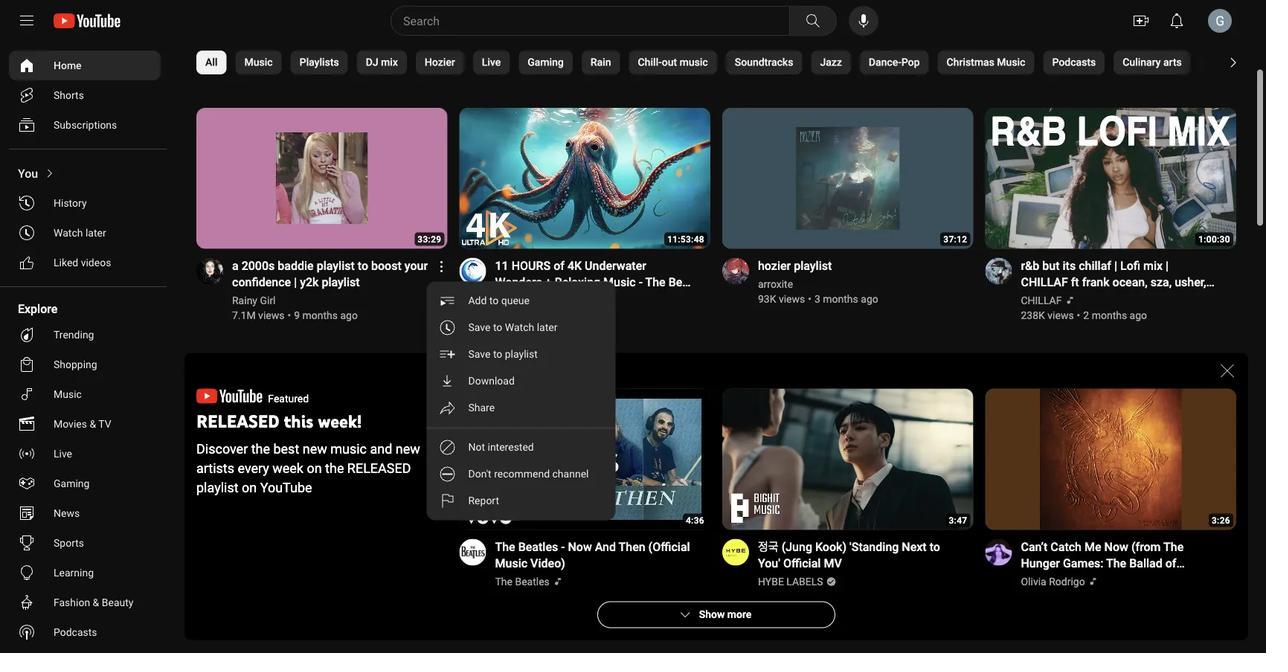 Task type: describe. For each thing, give the bounding box(es) containing it.
dance-pop
[[869, 56, 920, 68]]

- inside 11 hours of 4k underwater wonders + relaxing music - the best 4k sea animals for relaxation
[[639, 275, 643, 290]]

list box containing add to queue
[[427, 282, 616, 521]]

ballad
[[1130, 557, 1163, 571]]

shop now link
[[196, 42, 448, 69]]

show more button
[[598, 602, 836, 628]]

beatles for the beatles
[[515, 576, 550, 588]]

live status
[[1021, 51, 1063, 63]]

then
[[619, 540, 646, 554]]

93k views
[[758, 293, 805, 306]]

show
[[699, 609, 725, 621]]

4k ocean dreams link
[[495, 294, 579, 309]]

arts
[[1164, 56, 1182, 68]]

11
[[495, 259, 509, 273]]

1 horizontal spatial music
[[680, 56, 708, 68]]

jazz
[[820, 56, 842, 68]]

save to playlist option
[[427, 341, 616, 368]]

bobby
[[495, 3, 524, 16]]

chillaf inside r&b but its chillaf | lofi mix | chillaf ft frank ocean, sza, usher, brent faiyaz, and more!
[[1021, 275, 1068, 290]]

rainy girl image
[[196, 258, 223, 285]]

nsenga
[[527, 3, 562, 16]]

culinary
[[1123, 56, 1161, 68]]

interested
[[488, 441, 534, 454]]

months for playlist
[[823, 293, 859, 306]]

for
[[582, 292, 597, 306]]

chillaf image
[[986, 258, 1012, 285]]

33:29 link
[[196, 108, 448, 251]]

download
[[468, 375, 515, 387]]

0 horizontal spatial gaming
[[54, 477, 90, 490]]

but
[[1043, 259, 1060, 273]]

to for add to queue
[[490, 295, 499, 307]]

0 horizontal spatial on
[[242, 480, 257, 496]]

rainy
[[232, 295, 257, 307]]

chillaf link
[[1021, 294, 1063, 309]]

learning
[[54, 567, 94, 579]]

| inside a 2000s baddie playlist to boost your confidence | y2k playlist
[[294, 275, 297, 290]]

music left shop at the top left of page
[[244, 56, 273, 68]]

chillaf inside "chillaf" link
[[1021, 295, 1062, 307]]

chill-out music
[[638, 56, 708, 68]]

1 vertical spatial live
[[54, 448, 72, 460]]

olivia
[[1021, 576, 1047, 588]]

playlist up y2k
[[317, 259, 355, 273]]

artists
[[196, 461, 234, 476]]

rainy girl
[[232, 295, 276, 307]]

released this week!
[[196, 411, 362, 432]]

featured
[[268, 393, 309, 405]]

mix inside r&b but its chillaf | lofi mix | chillaf ft frank ocean, sza, usher, brent faiyaz, and more!
[[1144, 259, 1163, 273]]

chillaf
[[1079, 259, 1112, 273]]

tv
[[98, 418, 111, 430]]

0 horizontal spatial the
[[251, 441, 270, 457]]

mv
[[824, 557, 842, 571]]

to for save to watch later
[[493, 322, 503, 334]]

2 for 2 years ago
[[820, 34, 826, 47]]

save to watch later option
[[427, 315, 616, 341]]

faiyaz,
[[1052, 292, 1087, 306]]

playlist up 3
[[794, 259, 832, 273]]

to inside a 2000s baddie playlist to boost your confidence | y2k playlist
[[358, 259, 368, 273]]

of inside can't catch me now (from the hunger games: the ballad of songbirds & snakes)
[[1166, 557, 1177, 571]]

the beatles
[[495, 576, 550, 588]]

labels
[[787, 576, 824, 588]]

of inside 11 hours of 4k underwater wonders + relaxing music - the best 4k sea animals for relaxation
[[554, 259, 565, 273]]

now
[[317, 49, 336, 62]]

0 vertical spatial later
[[85, 227, 106, 239]]

dreams
[[542, 295, 578, 307]]

11 hours, 53 minutes, 48 seconds element
[[667, 234, 705, 245]]

lofi
[[1121, 259, 1141, 273]]

shorts
[[54, 89, 84, 101]]

hybe
[[758, 576, 784, 588]]

1.6m views
[[758, 34, 811, 47]]

hybe labels
[[758, 576, 824, 588]]

youtube
[[260, 480, 312, 496]]

views for r&b but its chillaf | lofi mix | chillaf ft frank ocean, sza, usher, brent faiyaz, and more!
[[1048, 310, 1074, 322]]

arroxite
[[758, 278, 793, 291]]

hunger
[[1021, 557, 1060, 571]]

11 hours of 4k underwater wonders + relaxing music - the best 4k sea animals for relaxation link
[[495, 258, 693, 306]]

a 2000s baddie playlist to boost your confidence | y2k playlist
[[232, 259, 428, 290]]

3 months ago
[[815, 293, 879, 306]]

Search text field
[[403, 11, 787, 31]]

0 vertical spatial released
[[196, 411, 280, 432]]

you
[[18, 166, 38, 180]]

save for save to playlist
[[468, 348, 491, 361]]

add to queue option
[[427, 288, 616, 315]]

confidence
[[232, 275, 291, 290]]

queue
[[501, 295, 530, 307]]

video)
[[531, 557, 566, 571]]

2 months ago
[[1084, 310, 1148, 322]]

views down qaum
[[784, 34, 811, 47]]

hozier
[[425, 56, 455, 68]]

you'
[[758, 557, 781, 571]]

1 new from the left
[[303, 441, 327, 457]]

4:36 link
[[460, 389, 711, 532]]

kook)
[[816, 540, 847, 554]]

catch
[[1051, 540, 1082, 554]]

& for beauty
[[93, 596, 99, 609]]

can't catch me now (from the hunger games: the ballad of songbirds & snakes) by olivia rodrigo 3 minutes, 26 seconds element
[[1021, 539, 1219, 587]]

beatles for the beatles - now and then (official music video)
[[518, 540, 558, 554]]

4 minutes, 36 seconds element
[[686, 515, 705, 526]]

3 minutes, 47 seconds element
[[949, 515, 968, 526]]

rodrigo
[[1049, 576, 1086, 588]]

save to playlist
[[468, 348, 538, 361]]

to for save to playlist
[[493, 348, 503, 361]]

9 months ago
[[294, 310, 358, 322]]

tab list containing all
[[196, 42, 1267, 83]]

4k ocean dreams
[[495, 295, 578, 307]]

games:
[[1063, 557, 1104, 571]]

ad - for gastrointestinal + whole-body health - 37 seconds - maintains healthy immunological responses in gastrointestinal tract* - seed - play video element
[[232, 0, 430, 16]]

songbirds
[[1021, 573, 1075, 587]]

1 vertical spatial podcasts
[[54, 626, 97, 639]]

views for hozier playlist
[[779, 293, 805, 306]]

ft
[[1071, 275, 1080, 290]]

fashion & beauty
[[54, 596, 134, 609]]

1 horizontal spatial |
[[1115, 259, 1118, 273]]

olivia rodrigo
[[1021, 576, 1086, 588]]

93k
[[758, 293, 777, 306]]

music inside the beatles - now and then (official music video)
[[495, 557, 528, 571]]

relaxing
[[555, 275, 601, 290]]

3 minutes, 26 seconds element
[[1212, 515, 1231, 526]]

sza,
[[1151, 275, 1172, 290]]

3:26
[[1212, 515, 1231, 526]]

a
[[232, 259, 239, 273]]

Shop now text field
[[290, 49, 336, 62]]

0 vertical spatial watch
[[54, 227, 83, 239]]

years
[[829, 34, 854, 47]]

정국
[[758, 540, 779, 554]]

shop
[[290, 49, 314, 62]]

channel
[[553, 468, 589, 480]]

music inside discover the best new music and new artists every week on the released playlist on youtube
[[331, 441, 367, 457]]

ago for a 2000s baddie playlist to boost your confidence | y2k playlist
[[340, 310, 358, 322]]

released inside discover the best new music and new artists every week on the released playlist on youtube
[[347, 461, 411, 476]]

the inside 11 hours of 4k underwater wonders + relaxing music - the best 4k sea animals for relaxation
[[646, 275, 666, 290]]

discover
[[196, 441, 248, 457]]

372
[[495, 310, 513, 322]]

2 horizontal spatial |
[[1166, 259, 1169, 273]]

don't recommend channel option
[[427, 461, 616, 488]]

more!
[[1112, 292, 1143, 306]]

& for tv
[[90, 418, 96, 430]]

radio qaum link
[[758, 18, 816, 33]]

show more
[[699, 609, 752, 621]]

1 horizontal spatial gaming
[[528, 56, 564, 68]]

not interested option
[[427, 434, 616, 461]]

ocean
[[510, 295, 540, 307]]

11 hours of 4k underwater wonders + relaxing music - the best 4k sea animals for relaxation by 4k ocean dreams 372 views 2 days ago 11 hours, 53 minutes element
[[495, 258, 693, 306]]

r&b
[[1021, 259, 1040, 273]]

music inside 11 hours of 4k underwater wonders + relaxing music - the best 4k sea animals for relaxation
[[604, 275, 636, 290]]

this
[[284, 411, 313, 432]]



Task type: locate. For each thing, give the bounding box(es) containing it.
0 horizontal spatial 2
[[820, 34, 826, 47]]

1 horizontal spatial live
[[482, 56, 501, 68]]

next
[[902, 540, 927, 554]]

1 vertical spatial the
[[325, 461, 344, 476]]

released up discover
[[196, 411, 280, 432]]

of up relaxing
[[554, 259, 565, 273]]

1 vertical spatial of
[[1166, 557, 1177, 571]]

learning link
[[9, 558, 161, 588], [9, 558, 161, 588]]

music up the beatles
[[495, 557, 528, 571]]

sea
[[512, 292, 533, 306]]

olivia rodrigo image
[[986, 539, 1012, 566]]

liked videos
[[54, 256, 111, 269]]

dj mix
[[366, 56, 398, 68]]

2 left years at the top of the page
[[820, 34, 826, 47]]

the right week
[[325, 461, 344, 476]]

0 horizontal spatial mix
[[381, 56, 398, 68]]

& left tv
[[90, 418, 96, 430]]

baddie
[[278, 259, 314, 273]]

2 for 2 months ago
[[1084, 310, 1090, 322]]

2 down faiyaz,
[[1084, 310, 1090, 322]]

music
[[680, 56, 708, 68], [331, 441, 367, 457]]

views down ocean
[[515, 310, 542, 322]]

1 vertical spatial &
[[1078, 573, 1086, 587]]

live right hozier
[[482, 56, 501, 68]]

0 horizontal spatial and
[[370, 441, 392, 457]]

238k
[[1021, 310, 1045, 322]]

1 vertical spatial chillaf
[[1021, 295, 1062, 307]]

podcasts link
[[9, 618, 161, 647], [9, 618, 161, 647]]

beatles inside the beatles - now and then (official music video)
[[518, 540, 558, 554]]

bobby nsenga
[[495, 3, 562, 16]]

girl
[[260, 295, 276, 307]]

9
[[294, 310, 300, 322]]

watch inside option
[[505, 322, 534, 334]]

music right the out
[[680, 56, 708, 68]]

months down more!
[[1092, 310, 1128, 322]]

trending
[[54, 329, 94, 341]]

1 horizontal spatial of
[[1166, 557, 1177, 571]]

share option
[[427, 395, 616, 422]]

0 horizontal spatial live
[[54, 448, 72, 460]]

1 vertical spatial gaming
[[54, 477, 90, 490]]

0 horizontal spatial -
[[561, 540, 565, 554]]

0 horizontal spatial |
[[294, 275, 297, 290]]

0 horizontal spatial released
[[196, 411, 280, 432]]

0 horizontal spatial watch
[[54, 227, 83, 239]]

to right 'add'
[[490, 295, 499, 307]]

1 vertical spatial music
[[331, 441, 367, 457]]

beatles up video)
[[518, 540, 558, 554]]

music left live
[[997, 56, 1026, 68]]

정국 (jung kook) 'standing next to you' official mv by hybe labels 3 minutes, 47 seconds element
[[758, 539, 956, 572]]

1 vertical spatial -
[[561, 540, 565, 554]]

the beatles link
[[495, 575, 551, 590]]

arroxite link
[[758, 277, 794, 292]]

and inside r&b but its chillaf | lofi mix | chillaf ft frank ocean, sza, usher, brent faiyaz, and more!
[[1090, 292, 1109, 306]]

1 horizontal spatial on
[[307, 461, 322, 476]]

and inside discover the best new music and new artists every week on the released playlist on youtube
[[370, 441, 392, 457]]

share
[[468, 402, 495, 414]]

1 vertical spatial save
[[468, 348, 491, 361]]

new
[[303, 441, 327, 457], [396, 441, 420, 457]]

2 horizontal spatial months
[[1092, 310, 1128, 322]]

save up download
[[468, 348, 491, 361]]

music down underwater
[[604, 275, 636, 290]]

11:53:48
[[667, 234, 705, 245]]

recommend
[[494, 468, 550, 480]]

hozier playlist by arroxite 93,689 views 3 months ago 37 minutes element
[[758, 258, 879, 274]]

mix up sza,
[[1144, 259, 1163, 273]]

1 horizontal spatial months
[[823, 293, 859, 306]]

0 horizontal spatial podcasts
[[54, 626, 97, 639]]

0 vertical spatial music
[[680, 56, 708, 68]]

the beatles image
[[460, 539, 486, 566]]

olivia rodrigo link
[[1021, 575, 1087, 590]]

to left boost
[[358, 259, 368, 273]]

you link
[[9, 159, 161, 188], [9, 159, 161, 188]]

2 vertical spatial &
[[93, 596, 99, 609]]

watch
[[54, 227, 83, 239], [505, 322, 534, 334]]

- up relaxation
[[639, 275, 643, 290]]

to inside the 정국 (jung kook) 'standing next to you' official mv
[[930, 540, 941, 554]]

0 vertical spatial of
[[554, 259, 565, 273]]

hybe labels image
[[723, 539, 749, 566]]

0 vertical spatial &
[[90, 418, 96, 430]]

정국 (jung kook) 'standing next to you' official mv
[[758, 540, 941, 571]]

4k ocean dreams image
[[460, 258, 486, 285]]

podcasts left culinary
[[1053, 56, 1096, 68]]

podcasts down fashion
[[54, 626, 97, 639]]

live down movies
[[54, 448, 72, 460]]

the inside the beatles - now and then (official music video)
[[495, 540, 515, 554]]

& inside can't catch me now (from the hunger games: the ballad of songbirds & snakes)
[[1078, 573, 1086, 587]]

0 vertical spatial -
[[639, 275, 643, 290]]

rainy girl link
[[232, 294, 277, 309]]

1 chillaf from the top
[[1021, 275, 1068, 290]]

avatar image image
[[1209, 9, 1232, 33]]

the
[[646, 275, 666, 290], [495, 540, 515, 554], [1164, 540, 1184, 554], [1107, 557, 1127, 571], [495, 576, 513, 588]]

4k
[[568, 259, 582, 273], [495, 292, 510, 306], [495, 295, 508, 307]]

1 horizontal spatial later
[[537, 322, 558, 334]]

don't recommend channel
[[468, 468, 589, 480]]

brent
[[1021, 292, 1049, 306]]

None search field
[[364, 6, 840, 36]]

3:26 link
[[986, 389, 1237, 532]]

mix right the dj
[[381, 56, 398, 68]]

a 2000s baddie playlist to boost your confidence | y2k playlist by rainy girl 7,106,612 views 9 months ago 33 minutes element
[[232, 258, 430, 291]]

1 save from the top
[[468, 322, 491, 334]]

2000s
[[242, 259, 275, 273]]

now right me
[[1105, 540, 1129, 554]]

rain
[[591, 56, 611, 68]]

months for but
[[1092, 310, 1128, 322]]

hybe labels link
[[758, 575, 825, 590]]

37 minutes, 12 seconds element
[[944, 234, 968, 245]]

fashion & beauty link
[[9, 588, 161, 618], [9, 588, 161, 618]]

arroxite image
[[723, 258, 749, 285]]

0 horizontal spatial of
[[554, 259, 565, 273]]

soundtracks
[[735, 56, 794, 68]]

0 horizontal spatial months
[[303, 310, 338, 322]]

movies
[[54, 418, 87, 430]]

gaming link
[[9, 469, 161, 499], [9, 469, 161, 499]]

1 horizontal spatial released
[[347, 461, 411, 476]]

+
[[545, 275, 552, 290]]

hozier
[[758, 259, 791, 273]]

1 vertical spatial watch
[[505, 322, 534, 334]]

frank
[[1083, 275, 1110, 290]]

0 vertical spatial chillaf
[[1021, 275, 1068, 290]]

1 horizontal spatial watch
[[505, 322, 534, 334]]

0 horizontal spatial later
[[85, 227, 106, 239]]

& left beauty
[[93, 596, 99, 609]]

1 now from the left
[[568, 540, 592, 554]]

0 vertical spatial the
[[251, 441, 270, 457]]

hozier playlist
[[758, 259, 832, 273]]

christmas
[[947, 56, 995, 68]]

on right week
[[307, 461, 322, 476]]

0 vertical spatial save
[[468, 322, 491, 334]]

0 vertical spatial gaming
[[528, 56, 564, 68]]

ago down more!
[[1130, 310, 1148, 322]]

0 vertical spatial podcasts
[[1053, 56, 1096, 68]]

& down games:
[[1078, 573, 1086, 587]]

1 horizontal spatial now
[[1105, 540, 1129, 554]]

0 vertical spatial mix
[[381, 56, 398, 68]]

calming music for nerves 🌿 healing music for the heart and blood vessels, relaxation, music for soul by love yourself 12,132,278 views element
[[1021, 0, 1219, 16]]

gaming down nsenga
[[528, 56, 564, 68]]

more
[[728, 609, 752, 621]]

new left not
[[396, 441, 420, 457]]

explore
[[18, 302, 58, 316]]

0 vertical spatial live
[[482, 56, 501, 68]]

ocean,
[[1113, 275, 1148, 290]]

views down faiyaz,
[[1048, 310, 1074, 322]]

0 vertical spatial on
[[307, 461, 322, 476]]

of right ballad
[[1166, 557, 1177, 571]]

2 save from the top
[[468, 348, 491, 361]]

2 chillaf from the top
[[1021, 295, 1062, 307]]

movies & tv
[[54, 418, 111, 430]]

on down every
[[242, 480, 257, 496]]

chill-
[[638, 56, 662, 68]]

beauty
[[102, 596, 134, 609]]

playlist inside option
[[505, 348, 538, 361]]

ago for r&b but its chillaf | lofi mix | chillaf ft frank ocean, sza, usher, brent faiyaz, and more!
[[1130, 310, 1148, 322]]

1 vertical spatial mix
[[1144, 259, 1163, 273]]

| left lofi
[[1115, 259, 1118, 273]]

1 vertical spatial 2
[[1084, 310, 1090, 322]]

music down week!
[[331, 441, 367, 457]]

beatles down video)
[[515, 576, 550, 588]]

2 new from the left
[[396, 441, 420, 457]]

1 horizontal spatial podcasts
[[1053, 56, 1096, 68]]

chillaf up 238k views
[[1021, 295, 1062, 307]]

1 horizontal spatial the
[[325, 461, 344, 476]]

download option
[[427, 368, 616, 395]]

later inside option
[[537, 322, 558, 334]]

now left and
[[568, 540, 592, 554]]

1.6m
[[758, 34, 782, 47]]

1 horizontal spatial and
[[1090, 292, 1109, 306]]

the up every
[[251, 441, 270, 457]]

report option
[[427, 488, 616, 515]]

views for 11 hours of 4k underwater wonders + relaxing music - the best 4k sea animals for relaxation
[[515, 310, 542, 322]]

the
[[251, 441, 270, 457], [325, 461, 344, 476]]

ago for hozier playlist
[[861, 293, 879, 306]]

months right '9'
[[303, 310, 338, 322]]

usher,
[[1175, 275, 1207, 290]]

released down week!
[[347, 461, 411, 476]]

2 now from the left
[[1105, 540, 1129, 554]]

now inside the beatles - now and then (official music video)
[[568, 540, 592, 554]]

watch down history
[[54, 227, 83, 239]]

bobby nsenga link
[[495, 2, 563, 17]]

shop now
[[290, 49, 336, 62]]

can't
[[1021, 540, 1048, 554]]

not interested
[[468, 441, 534, 454]]

later down 4k ocean dreams link
[[537, 322, 558, 334]]

37:12
[[944, 234, 968, 245]]

Show more text field
[[699, 609, 752, 621]]

hours
[[512, 259, 551, 273]]

1 horizontal spatial 2
[[1084, 310, 1090, 322]]

music link
[[9, 380, 161, 409], [9, 380, 161, 409]]

to right the 'next' on the right of the page
[[930, 540, 941, 554]]

11:53:48 link
[[460, 108, 711, 251]]

new right best
[[303, 441, 327, 457]]

now for the
[[1105, 540, 1129, 554]]

- inside the beatles - now and then (official music video)
[[561, 540, 565, 554]]

0 horizontal spatial new
[[303, 441, 327, 457]]

ago down a 2000s baddie playlist to boost your confidence | y2k playlist link
[[340, 310, 358, 322]]

33 minutes, 29 seconds element
[[418, 234, 442, 245]]

playlist down save to watch later option
[[505, 348, 538, 361]]

gaming up news in the bottom of the page
[[54, 477, 90, 490]]

- up video)
[[561, 540, 565, 554]]

hozier playlist link
[[758, 258, 879, 274]]

ago right years at the top of the page
[[856, 34, 874, 47]]

0 horizontal spatial music
[[331, 441, 367, 457]]

months for 2000s
[[303, 310, 338, 322]]

| left y2k
[[294, 275, 297, 290]]

r&b but its chillaf | lofi mix | chillaf ft frank ocean, sza, usher, brent faiyaz, and more! by chillaf 238,456 views 2 months ago 1 hour element
[[1021, 258, 1219, 306]]

1 hour, 30 seconds element
[[1199, 234, 1231, 245]]

now inside can't catch me now (from the hunger games: the ballad of songbirds & snakes)
[[1105, 540, 1129, 554]]

news
[[54, 507, 80, 519]]

1 vertical spatial released
[[347, 461, 411, 476]]

official
[[784, 557, 821, 571]]

1 vertical spatial and
[[370, 441, 392, 457]]

list box
[[427, 282, 616, 521]]

views down "arroxite" link
[[779, 293, 805, 306]]

your
[[405, 259, 428, 273]]

fashion
[[54, 596, 90, 609]]

months right 3
[[823, 293, 859, 306]]

later up the videos
[[85, 227, 106, 239]]

playlist down artists
[[196, 480, 239, 496]]

discover the best new music and new artists every week on the released playlist on youtube
[[196, 441, 420, 496]]

its
[[1063, 259, 1076, 273]]

1 vertical spatial beatles
[[515, 576, 550, 588]]

a hozier playlist but you're in your car and it's raining by radio qaum 1,630,981 views 2 years ago 34 minutes element
[[758, 0, 956, 16]]

1 vertical spatial later
[[537, 322, 558, 334]]

save down 'add'
[[468, 322, 491, 334]]

shopping link
[[9, 350, 161, 380], [9, 350, 161, 380]]

save for save to watch later
[[468, 322, 491, 334]]

culinary arts
[[1123, 56, 1182, 68]]

0 vertical spatial 2
[[820, 34, 826, 47]]

playlist inside discover the best new music and new artists every week on the released playlist on youtube
[[196, 480, 239, 496]]

trending link
[[9, 320, 161, 350], [9, 320, 161, 350]]

week
[[273, 461, 304, 476]]

1 horizontal spatial new
[[396, 441, 420, 457]]

0 vertical spatial beatles
[[518, 540, 558, 554]]

0 vertical spatial and
[[1090, 292, 1109, 306]]

views for a 2000s baddie playlist to boost your confidence | y2k playlist
[[258, 310, 285, 322]]

372 views
[[495, 310, 542, 322]]

1 horizontal spatial mix
[[1144, 259, 1163, 273]]

pop
[[902, 56, 920, 68]]

videos
[[81, 256, 111, 269]]

game shows
[[1209, 56, 1267, 68]]

playlist right y2k
[[322, 275, 360, 290]]

to down "add to queue"
[[493, 322, 503, 334]]

1 vertical spatial on
[[242, 480, 257, 496]]

live
[[482, 56, 501, 68], [54, 448, 72, 460]]

playlists
[[300, 56, 339, 68]]

| up sza,
[[1166, 259, 1169, 273]]

(from
[[1132, 540, 1161, 554]]

music up movies
[[54, 388, 82, 400]]

tab list
[[196, 42, 1267, 83]]

to up download
[[493, 348, 503, 361]]

0 horizontal spatial now
[[568, 540, 592, 554]]

now for video)
[[568, 540, 592, 554]]

views down girl
[[258, 310, 285, 322]]

ago right 3
[[861, 293, 879, 306]]

1 horizontal spatial -
[[639, 275, 643, 290]]

chillaf down but
[[1021, 275, 1068, 290]]

the beatles - now and then (official music video) by the beatles 4 minutes, 36 seconds element
[[495, 539, 693, 572]]

watch down 'add to queue' option
[[505, 322, 534, 334]]



Task type: vqa. For each thing, say whether or not it's contained in the screenshot.
📚
no



